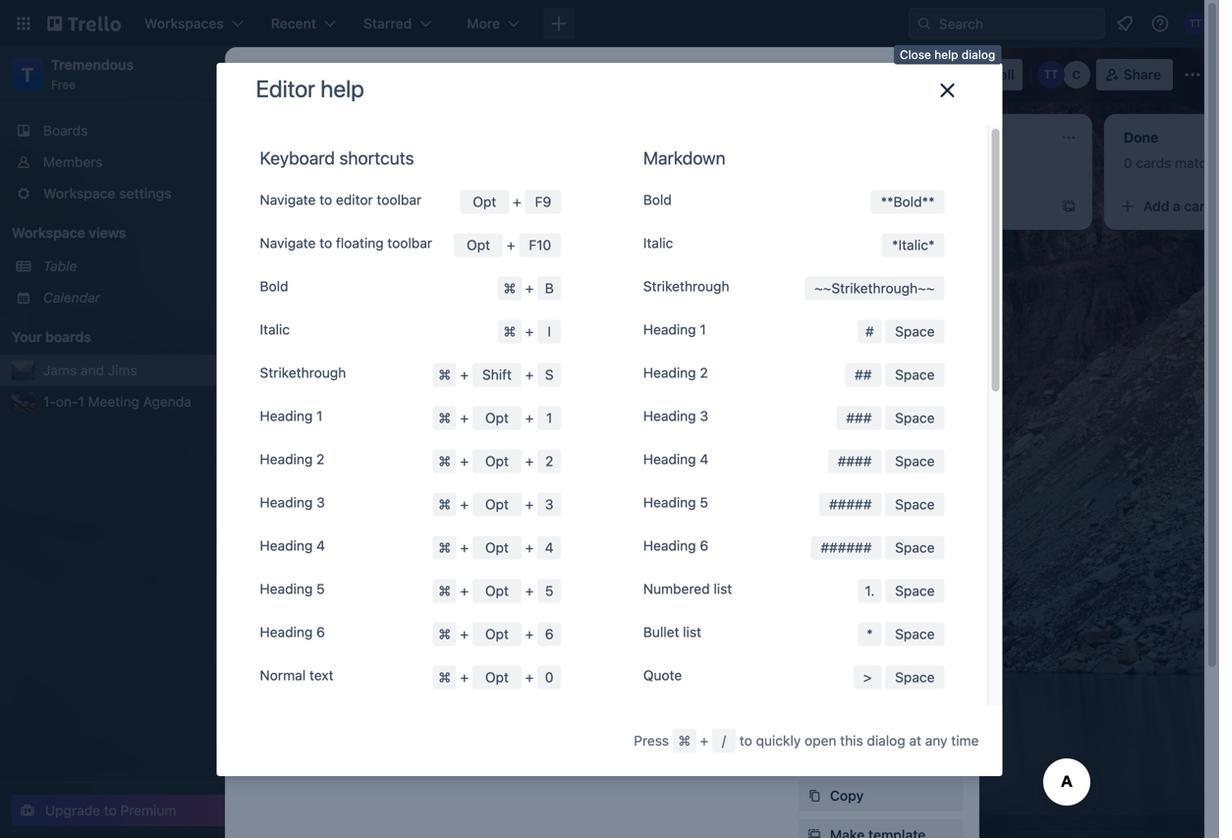 Task type: locate. For each thing, give the bounding box(es) containing it.
navigate to editor toolbar
[[260, 192, 422, 208]]

1 cards from the left
[[299, 155, 334, 171]]

filters
[[381, 155, 417, 171], [666, 155, 702, 171]]

8 space from the top
[[896, 626, 935, 642]]

close help dialog tooltip
[[894, 45, 1002, 64]]

match up the watch
[[338, 155, 378, 171]]

bold up * italic *
[[894, 194, 922, 210]]

2 horizontal spatial list
[[714, 581, 732, 597]]

list right 'in'
[[297, 96, 315, 112]]

add left the >
[[830, 670, 856, 686]]

2 vertical spatial help
[[744, 553, 771, 569]]

0 vertical spatial heading 3
[[644, 408, 709, 424]]

2 ** from the left
[[922, 194, 935, 210]]

2 down likely
[[317, 451, 325, 468]]

dialog inside "editor help" dialog
[[867, 733, 906, 749]]

1 horizontal spatial and
[[331, 64, 362, 85]]

sm image left labels
[[805, 273, 825, 293]]

0 horizontal spatial power-
[[799, 522, 840, 536]]

0 horizontal spatial heading 1
[[260, 408, 323, 424]]

jims
[[366, 64, 407, 85], [108, 362, 137, 378]]

add left the "1."
[[830, 589, 856, 605]]

⌘
[[504, 280, 516, 297], [504, 324, 516, 340], [439, 367, 451, 383], [439, 410, 451, 426], [439, 453, 451, 469], [439, 497, 451, 513], [439, 540, 451, 556], [439, 583, 451, 599], [439, 626, 451, 642], [439, 669, 451, 686], [679, 733, 691, 749]]

⌘ left + 4
[[439, 540, 451, 556]]

cards
[[299, 155, 334, 171], [1137, 155, 1172, 171]]

6 up text
[[317, 624, 325, 640]]

0 vertical spatial heading 6
[[644, 538, 709, 554]]

0 vertical spatial members link
[[0, 146, 256, 178]]

heading 3
[[644, 408, 709, 424], [260, 495, 325, 511]]

heading 6 up numbered
[[644, 538, 709, 554]]

+ 3
[[522, 497, 554, 513]]

+ left + 3
[[460, 497, 469, 513]]

* down ** bold **
[[929, 237, 935, 253]]

1 vertical spatial jims
[[108, 362, 137, 378]]

2 horizontal spatial a
[[894, 198, 902, 214]]

card up nextdoor
[[576, 155, 604, 171]]

+ left + 4
[[460, 540, 469, 556]]

sm image down sm image
[[805, 826, 825, 838]]

3
[[700, 408, 709, 424], [317, 495, 325, 511], [545, 497, 554, 513]]

⌘ left + 2
[[439, 453, 451, 469]]

1 horizontal spatial power-
[[860, 589, 906, 605]]

heading 3 for ⌘
[[260, 495, 325, 511]]

add a card button for 1st "create from template…" image
[[275, 191, 491, 222]]

1 horizontal spatial members link
[[799, 228, 964, 259]]

opt for + 0
[[485, 669, 509, 686]]

calendar
[[43, 289, 100, 306]]

1 horizontal spatial a
[[615, 233, 623, 250]]

space down fields
[[896, 497, 935, 513]]

2 navigate from the top
[[260, 235, 316, 251]]

filters for 0 cards match filters
[[381, 155, 417, 171]]

help inside 'tooltip'
[[935, 48, 959, 61]]

0 horizontal spatial heading 2
[[260, 451, 325, 468]]

0 horizontal spatial add a card button
[[275, 191, 491, 222]]

editor help dialog
[[217, 63, 1003, 838]]

to for editor
[[320, 192, 332, 208]]

0 horizontal spatial 0
[[287, 155, 295, 171]]

to right '/'
[[740, 733, 753, 749]]

to left floating on the left of the page
[[320, 235, 332, 251]]

⌘ + for + 2
[[439, 453, 473, 469]]

normal text
[[260, 668, 334, 684]]

0 horizontal spatial cards
[[299, 155, 334, 171]]

add a card
[[307, 198, 376, 214], [865, 198, 935, 214], [586, 233, 655, 250]]

0 vertical spatial heading 5
[[644, 495, 709, 511]]

add for middle the add a card button
[[586, 233, 612, 250]]

editor toolbar toolbar
[[290, 277, 773, 309]]

* down add power-ups link
[[867, 626, 873, 642]]

heading 6 for ######
[[644, 538, 709, 554]]

4 space from the top
[[896, 453, 935, 469]]

calendar link
[[43, 288, 244, 308]]

shift
[[482, 367, 512, 383]]

1 vertical spatial heading 1
[[260, 408, 323, 424]]

tremendous
[[51, 57, 134, 73]]

copy link
[[799, 780, 964, 812]]

power-
[[799, 522, 840, 536], [860, 589, 906, 605]]

heading 1
[[644, 322, 706, 338], [260, 408, 323, 424]]

jams and jims up hungry
[[281, 64, 407, 85]]

5 up formatting
[[700, 495, 709, 511]]

+
[[513, 194, 522, 210], [507, 237, 515, 253], [526, 280, 534, 297], [526, 324, 534, 340], [460, 367, 469, 383], [526, 367, 534, 383], [460, 410, 469, 426], [526, 410, 534, 426], [460, 453, 469, 469], [526, 453, 534, 469], [460, 497, 469, 513], [526, 497, 534, 513], [460, 540, 469, 556], [526, 540, 534, 556], [460, 583, 469, 599], [526, 583, 534, 599], [460, 626, 469, 642], [526, 626, 534, 642], [460, 669, 469, 686], [526, 669, 534, 686], [700, 733, 709, 749]]

6 space from the top
[[896, 540, 935, 556]]

1 horizontal spatial list
[[683, 624, 702, 640]]

0 horizontal spatial 3
[[317, 495, 325, 511]]

1 right 1-
[[78, 394, 84, 410]]

⌘ + for + 5
[[439, 583, 473, 599]]

7 space from the top
[[896, 583, 935, 599]]

ups up ######
[[840, 522, 863, 536]]

0 horizontal spatial **
[[881, 194, 894, 210]]

search image
[[917, 16, 933, 31]]

space for ######
[[896, 540, 935, 556]]

1 horizontal spatial cards
[[1137, 155, 1172, 171]]

ups
[[840, 522, 863, 536], [906, 589, 932, 605]]

opt left + 0
[[485, 669, 509, 686]]

⌘ for 5
[[439, 583, 451, 599]]

add inside add power-ups link
[[830, 589, 856, 605]]

0 vertical spatial jams
[[281, 64, 327, 85]]

⌘ right press
[[679, 733, 691, 749]]

match left f
[[1176, 155, 1215, 171]]

toolbar right floating on the left of the page
[[388, 235, 432, 251]]

0 vertical spatial list
[[297, 96, 315, 112]]

+ f10
[[503, 237, 552, 253]]

0 horizontal spatial jims
[[108, 362, 137, 378]]

2 ~~ from the left
[[918, 280, 935, 297]]

opt for + 2
[[485, 453, 509, 469]]

6 up + 0
[[545, 626, 554, 642]]

0 horizontal spatial jams
[[43, 362, 77, 378]]

jams and jims inside board name text box
[[281, 64, 407, 85]]

friend
[[365, 375, 425, 403]]

close help dialog image
[[936, 79, 960, 102]]

0 horizontal spatial create from template… image
[[503, 199, 519, 214]]

+ 0
[[522, 669, 554, 686]]

add a card button down neighbor
[[554, 226, 771, 257]]

on-
[[56, 394, 78, 410]]

1 vertical spatial sm image
[[805, 273, 825, 293]]

jams up the on-
[[43, 362, 77, 378]]

0 horizontal spatial dialog
[[867, 733, 906, 749]]

2 up + 3
[[545, 453, 554, 469]]

tremendous free
[[51, 57, 134, 91]]

space up add power-ups link
[[896, 540, 935, 556]]

1 vertical spatial members
[[830, 235, 891, 252]]

1 ~~ from the left
[[815, 280, 832, 297]]

1 horizontal spatial match
[[1176, 155, 1215, 171]]

1 horizontal spatial jams and jims
[[281, 64, 407, 85]]

card down the nextdoor neighbor on the top
[[627, 233, 655, 250]]

cards up the watch
[[299, 155, 334, 171]]

1 horizontal spatial *
[[892, 237, 899, 253]]

1 horizontal spatial ups
[[906, 589, 932, 605]]

dialog left at
[[867, 733, 906, 749]]

⌘ + for + 1
[[439, 410, 473, 426]]

members link
[[0, 146, 256, 178], [799, 228, 964, 259]]

⌘ for 6
[[439, 626, 451, 642]]

1 horizontal spatial heading 6
[[644, 538, 709, 554]]

jims right editor help
[[366, 64, 407, 85]]

⌘ + left + 6
[[439, 626, 473, 642]]

1 vertical spatial heading 3
[[260, 495, 325, 511]]

sm image
[[294, 171, 314, 191], [805, 273, 825, 293], [805, 826, 825, 838]]

1 vertical spatial power-
[[860, 589, 906, 605]]

+ left i
[[526, 324, 534, 340]]

######
[[821, 540, 872, 556]]

opt left + 3
[[485, 497, 509, 513]]

2 horizontal spatial strikethrough
[[832, 280, 918, 297]]

power- up ######
[[799, 522, 840, 536]]

space for ##
[[896, 367, 935, 383]]

1 vertical spatial and
[[81, 362, 104, 378]]

heading 6 up the normal text
[[260, 624, 325, 640]]

0 horizontal spatial heading 4
[[260, 538, 325, 554]]

editor
[[336, 192, 373, 208]]

2 horizontal spatial 3
[[700, 408, 709, 424]]

custom fields
[[830, 471, 923, 487]]

add a card down the watch
[[307, 198, 376, 214]]

share
[[1124, 66, 1162, 83]]

0 horizontal spatial filters
[[381, 155, 417, 171]]

add down watch button
[[307, 198, 333, 214]]

heading 2 down attach and insert link icon on the top right of the page
[[644, 365, 708, 381]]

⌘ for 0
[[439, 669, 451, 686]]

1 horizontal spatial heading 1
[[644, 322, 706, 338]]

opt left + 6
[[485, 626, 509, 642]]

0 vertical spatial heading 4
[[644, 451, 709, 468]]

terry turtle (terryturtle) image
[[1184, 12, 1208, 35], [1038, 61, 1065, 88]]

nextdoor
[[566, 190, 625, 206]]

0 horizontal spatial list
[[297, 96, 315, 112]]

likely friend
[[302, 375, 425, 403]]

attachment
[[830, 393, 906, 409]]

add inside add button button
[[830, 670, 856, 686]]

opt for + 5
[[485, 583, 509, 599]]

0 vertical spatial sm image
[[294, 171, 314, 191]]

card
[[576, 155, 604, 171], [347, 198, 376, 214], [906, 198, 935, 214], [627, 233, 655, 250]]

+ left + 0
[[460, 669, 469, 686]]

4 for ####
[[700, 451, 709, 468]]

add for add button button
[[830, 670, 856, 686]]

heading 1 down attach and insert link icon on the top right of the page
[[644, 322, 706, 338]]

+ up + 2
[[526, 410, 534, 426]]

to down the watch
[[320, 192, 332, 208]]

1 horizontal spatial dialog
[[962, 48, 996, 61]]

+ left b in the top left of the page
[[526, 280, 534, 297]]

cards left f
[[1137, 155, 1172, 171]]

jams and jims
[[281, 64, 407, 85], [43, 362, 137, 378]]

opt left + 5 at bottom
[[485, 583, 509, 599]]

0 vertical spatial terry turtle (terryturtle) image
[[1184, 12, 1208, 35]]

5 down save button
[[317, 581, 325, 597]]

1 vertical spatial heading 2
[[260, 451, 325, 468]]

4
[[700, 451, 709, 468], [317, 538, 325, 554], [545, 540, 554, 556]]

navigate down navigate to editor toolbar
[[260, 235, 316, 251]]

list right bullet
[[683, 624, 702, 640]]

1 filters from the left
[[381, 155, 417, 171]]

0 horizontal spatial heading 3
[[260, 495, 325, 511]]

1 match from the left
[[338, 155, 378, 171]]

space for 1.
[[896, 583, 935, 599]]

bold
[[644, 192, 672, 208], [894, 194, 922, 210], [260, 278, 288, 295]]

⌘ + for + 4
[[439, 540, 473, 556]]

members link down boards
[[0, 146, 256, 178]]

#
[[866, 324, 874, 340]]

space for ####
[[896, 453, 935, 469]]

0 horizontal spatial 6
[[317, 624, 325, 640]]

help for close
[[935, 48, 959, 61]]

0 vertical spatial toolbar
[[377, 192, 422, 208]]

1 horizontal spatial filters
[[666, 155, 702, 171]]

power-ups
[[799, 522, 863, 536]]

bold for **
[[644, 192, 672, 208]]

time
[[952, 733, 979, 749]]

sm image for watch button
[[294, 171, 314, 191]]

0 horizontal spatial terry turtle (terryturtle) image
[[1038, 61, 1065, 88]]

1 space from the top
[[896, 324, 935, 340]]

3 space from the top
[[896, 410, 935, 426]]

⌘ for 2
[[439, 453, 451, 469]]

1 horizontal spatial heading 3
[[644, 408, 709, 424]]

space down attachment
[[896, 410, 935, 426]]

add for add power-ups link
[[830, 589, 856, 605]]

2 for ##
[[700, 365, 708, 381]]

space right the >
[[896, 669, 935, 686]]

dialog inside 'tooltip'
[[962, 48, 996, 61]]

0 vertical spatial dialog
[[962, 48, 996, 61]]

bullet list
[[644, 624, 702, 640]]

+ left + 2
[[460, 453, 469, 469]]

1 vertical spatial terry turtle (terryturtle) image
[[1038, 61, 1065, 88]]

+ down + 2
[[526, 497, 534, 513]]

italic
[[644, 235, 674, 251], [899, 237, 929, 253], [260, 322, 290, 338]]

f10
[[529, 237, 552, 253]]

add a card down the nextdoor neighbor on the top
[[586, 233, 655, 250]]

None text field
[[270, 61, 919, 96]]

4 for ⌘
[[317, 538, 325, 554]]

⌘ left + 5 at bottom
[[439, 583, 451, 599]]

5 space from the top
[[896, 497, 935, 513]]

strikethrough
[[644, 278, 730, 295], [832, 280, 918, 297], [260, 365, 346, 381]]

1 vertical spatial list
[[714, 581, 732, 597]]

members up labels
[[830, 235, 891, 252]]

5
[[700, 495, 709, 511], [317, 581, 325, 597], [545, 583, 554, 599]]

2 horizontal spatial 6
[[700, 538, 709, 554]]

heading 6
[[644, 538, 709, 554], [260, 624, 325, 640]]

####
[[838, 453, 872, 469]]

⌘ left + 0
[[439, 669, 451, 686]]

boards link
[[0, 115, 256, 146]]

0 vertical spatial jams and jims
[[281, 64, 407, 85]]

2 filters from the left
[[666, 155, 702, 171]]

help inside dialog
[[321, 75, 364, 102]]

+ up + 6
[[526, 583, 534, 599]]

1 horizontal spatial jims
[[366, 64, 407, 85]]

1 horizontal spatial italic
[[644, 235, 674, 251]]

2 horizontal spatial 5
[[700, 495, 709, 511]]

1 down likely
[[317, 408, 323, 424]]

heading 4
[[644, 451, 709, 468], [260, 538, 325, 554]]

0 horizontal spatial members
[[43, 154, 103, 170]]

⌘ + down ⌘ + shift + s
[[439, 410, 473, 426]]

a for the add a card button for second "create from template…" image from the left
[[894, 198, 902, 214]]

⌘ + shift + s
[[439, 367, 554, 383]]

t
[[21, 63, 34, 86]]

i
[[548, 324, 551, 340]]

1 horizontal spatial jams
[[281, 64, 327, 85]]

boards
[[45, 329, 91, 345]]

strikethrough left friend on the top left
[[260, 365, 346, 381]]

0 horizontal spatial heading 6
[[260, 624, 325, 640]]

in
[[282, 96, 293, 112]]

1 vertical spatial help
[[321, 75, 364, 102]]

and up hungry
[[331, 64, 362, 85]]

space down add power-ups link
[[896, 626, 935, 642]]

0 vertical spatial heading 2
[[644, 365, 708, 381]]

0 horizontal spatial help
[[321, 75, 364, 102]]

2 horizontal spatial 4
[[700, 451, 709, 468]]

2 horizontal spatial 0
[[1124, 155, 1133, 171]]

navigate for navigate to floating toolbar
[[260, 235, 316, 251]]

heading 5 down save button
[[260, 581, 325, 597]]

⌘ + left + 5 at bottom
[[439, 583, 473, 599]]

1 navigate from the top
[[260, 192, 316, 208]]

cover
[[830, 432, 869, 448]]

navigate to floating toolbar
[[260, 235, 432, 251]]

open information menu image
[[1151, 14, 1171, 33]]

a up * italic *
[[894, 198, 902, 214]]

share button
[[1097, 59, 1173, 90]]

1 vertical spatial jams and jims
[[43, 362, 137, 378]]

5 for ⌘
[[317, 581, 325, 597]]

opt for + 4
[[485, 540, 509, 556]]

1 horizontal spatial 0
[[545, 669, 554, 686]]

sm image
[[805, 786, 825, 806]]

Main content area, start typing to enter text. text field
[[302, 375, 762, 489]]

power- down ######
[[860, 589, 906, 605]]

1 vertical spatial heading 6
[[260, 624, 325, 640]]

1 horizontal spatial create from template… image
[[1061, 199, 1077, 214]]

+ 6
[[522, 626, 554, 642]]

opt for + 6
[[485, 626, 509, 642]]

heading 1 down likely
[[260, 408, 323, 424]]

filters for 1 card matches filters
[[666, 155, 702, 171]]

0 cards match filters
[[287, 155, 417, 171]]

close help dialog
[[900, 48, 996, 61]]

cards for 0 cards match filters
[[299, 155, 334, 171]]

1 horizontal spatial help
[[744, 553, 771, 569]]

⌘ + left i
[[504, 324, 538, 340]]

sm image inside labels link
[[805, 273, 825, 293]]

sm image inside watch button
[[294, 171, 314, 191]]

ups right the "1."
[[906, 589, 932, 605]]

c
[[1073, 68, 1081, 82]]

space for #####
[[896, 497, 935, 513]]

list down formatting help link
[[714, 581, 732, 597]]

list for numbered
[[714, 581, 732, 597]]

1 horizontal spatial add a card button
[[554, 226, 771, 257]]

toolbar for navigate to floating toolbar
[[388, 235, 432, 251]]

1 vertical spatial toolbar
[[388, 235, 432, 251]]

normal
[[260, 668, 306, 684]]

0 vertical spatial help
[[935, 48, 959, 61]]

0 vertical spatial navigate
[[260, 192, 316, 208]]

* for * italic *
[[892, 237, 899, 253]]

⌘ for s
[[439, 367, 451, 383]]

opt left the + 1
[[485, 410, 509, 426]]

0 horizontal spatial 4
[[317, 538, 325, 554]]

jams up 'in'
[[281, 64, 327, 85]]

back to home image
[[47, 8, 121, 39]]

2 match from the left
[[1176, 155, 1215, 171]]

+ down + 6
[[526, 669, 534, 686]]

⌘ + for + 6
[[439, 626, 473, 642]]

heading 1 for ⌘
[[260, 408, 323, 424]]

~~ up the checklist
[[815, 280, 832, 297]]

heading
[[644, 322, 696, 338], [644, 365, 696, 381], [260, 408, 313, 424], [644, 408, 696, 424], [260, 451, 313, 468], [644, 451, 696, 468], [260, 495, 313, 511], [644, 495, 696, 511], [260, 538, 313, 554], [644, 538, 696, 554], [260, 581, 313, 597], [260, 624, 313, 640]]

list
[[297, 96, 315, 112], [714, 581, 732, 597], [683, 624, 702, 640]]

0 horizontal spatial 2
[[317, 451, 325, 468]]

2 cards from the left
[[1137, 155, 1172, 171]]

create from template… image
[[503, 199, 519, 214], [1061, 199, 1077, 214]]

2 for ⌘
[[317, 451, 325, 468]]

1 up nextdoor
[[566, 155, 572, 171]]

0 vertical spatial members
[[43, 154, 103, 170]]

9 space from the top
[[896, 669, 935, 686]]

strikethrough for ⌘
[[260, 365, 346, 381]]

clear
[[963, 66, 997, 83]]

2 space from the top
[[896, 367, 935, 383]]

strikethrough for ~~
[[644, 278, 730, 295]]

/
[[722, 733, 726, 749]]

space
[[896, 324, 935, 340], [896, 367, 935, 383], [896, 410, 935, 426], [896, 453, 935, 469], [896, 497, 935, 513], [896, 540, 935, 556], [896, 583, 935, 599], [896, 626, 935, 642], [896, 669, 935, 686]]

help
[[935, 48, 959, 61], [321, 75, 364, 102], [744, 553, 771, 569]]

1-on-1 meeting agenda
[[43, 394, 192, 410]]

0 vertical spatial heading 1
[[644, 322, 706, 338]]

Board name text field
[[271, 59, 417, 90]]

0
[[287, 155, 295, 171], [1124, 155, 1133, 171], [545, 669, 554, 686]]

1.
[[865, 583, 875, 599]]

0 horizontal spatial italic
[[260, 322, 290, 338]]

opt left + 2
[[485, 453, 509, 469]]

a down the watch
[[336, 198, 344, 214]]

automation
[[799, 640, 866, 654]]

dialog up "clear"
[[962, 48, 996, 61]]

in list hungry
[[282, 96, 366, 112]]

at
[[910, 733, 922, 749]]

opt left + 4
[[485, 540, 509, 556]]

0 horizontal spatial *
[[867, 626, 873, 642]]

0 horizontal spatial 5
[[317, 581, 325, 597]]

0 horizontal spatial bold
[[260, 278, 288, 295]]

navigate down the keyboard
[[260, 192, 316, 208]]

match
[[338, 155, 378, 171], [1176, 155, 1215, 171]]

⌘ + left + 0
[[439, 669, 473, 686]]

jims up the 1-on-1 meeting agenda
[[108, 362, 137, 378]]

add a card button
[[275, 191, 491, 222], [833, 191, 1050, 222], [554, 226, 771, 257]]

to
[[320, 192, 332, 208], [320, 235, 332, 251], [740, 733, 753, 749], [104, 802, 117, 819]]

cards for 0 cards match f
[[1137, 155, 1172, 171]]

1 horizontal spatial terry turtle (terryturtle) image
[[1184, 12, 1208, 35]]

0 horizontal spatial add a card
[[307, 198, 376, 214]]

to for premium
[[104, 802, 117, 819]]

likely
[[302, 375, 360, 403]]

*
[[892, 237, 899, 253], [929, 237, 935, 253], [867, 626, 873, 642]]

add a card button up floating on the left of the page
[[275, 191, 491, 222]]

1 horizontal spatial heading 2
[[644, 365, 708, 381]]

1 vertical spatial navigate
[[260, 235, 316, 251]]

space up fields
[[896, 453, 935, 469]]



Task type: describe. For each thing, give the bounding box(es) containing it.
formatting help
[[669, 553, 771, 569]]

automation image
[[802, 59, 830, 86]]

heading 3 for ###
[[644, 408, 709, 424]]

match for f
[[1176, 155, 1215, 171]]

tremendous link
[[51, 57, 134, 73]]

* italic *
[[892, 237, 935, 253]]

heading 1 for #
[[644, 322, 706, 338]]

1 ** from the left
[[881, 194, 894, 210]]

this
[[840, 733, 864, 749]]

editor help
[[256, 75, 364, 102]]

copy
[[830, 788, 864, 804]]

show menu image
[[1183, 65, 1203, 85]]

card down the watch
[[347, 198, 376, 214]]

t link
[[12, 59, 43, 90]]

quickly
[[756, 733, 801, 749]]

+ left shift
[[460, 367, 469, 383]]

add power-ups link
[[799, 582, 964, 613]]

table
[[43, 258, 77, 274]]

⌘ + b
[[504, 280, 554, 297]]

2 horizontal spatial bold
[[894, 194, 922, 210]]

1 create from template… image from the left
[[503, 199, 519, 214]]

shortcuts
[[340, 147, 414, 169]]

formatting help link
[[657, 545, 783, 577]]

nextdoor neighbor
[[566, 190, 687, 206]]

space for >
[[896, 669, 935, 686]]

navigate for navigate to editor toolbar
[[260, 192, 316, 208]]

italic for *
[[644, 235, 674, 251]]

space for #
[[896, 324, 935, 340]]

** bold **
[[881, 194, 935, 210]]

opt for + 1
[[485, 410, 509, 426]]

+ 1
[[522, 410, 553, 426]]

add power-ups
[[830, 589, 932, 605]]

your boards with 2 items element
[[12, 325, 199, 349]]

+ left "f10"
[[507, 237, 515, 253]]

5 for #####
[[700, 495, 709, 511]]

1 vertical spatial ups
[[906, 589, 932, 605]]

1 horizontal spatial 4
[[545, 540, 554, 556]]

0 horizontal spatial members link
[[0, 146, 256, 178]]

all
[[1000, 66, 1015, 83]]

matches
[[608, 155, 662, 171]]

~~ strikethrough ~~
[[815, 280, 935, 297]]

1 horizontal spatial 2
[[545, 453, 554, 469]]

1-on-1 meeting agenda link
[[43, 392, 244, 412]]

dates button
[[799, 346, 964, 377]]

bullet
[[644, 624, 680, 640]]

quote
[[644, 668, 682, 684]]

cover link
[[799, 425, 964, 456]]

open
[[805, 733, 837, 749]]

+ left + 6
[[460, 626, 469, 642]]

upgrade
[[45, 802, 100, 819]]

add button
[[830, 670, 903, 686]]

add button button
[[799, 662, 964, 694]]

create board or workspace image
[[549, 14, 569, 33]]

* for *
[[867, 626, 873, 642]]

1 horizontal spatial 5
[[545, 583, 554, 599]]

1 down "close help dialog" 'tooltip'
[[936, 66, 943, 83]]

+ left f9 on the top
[[513, 194, 522, 210]]

1 horizontal spatial add a card
[[586, 233, 655, 250]]

close
[[900, 48, 932, 61]]

primary element
[[0, 0, 1220, 47]]

dates
[[830, 353, 868, 370]]

0 for 0 cards match filters
[[287, 155, 295, 171]]

opt left "+ f9"
[[473, 194, 497, 210]]

to for floating
[[320, 235, 332, 251]]

1 inside 'link'
[[78, 394, 84, 410]]

italic for ⌘
[[260, 322, 290, 338]]

a for middle the add a card button
[[615, 233, 623, 250]]

upgrade to premium link
[[12, 795, 240, 827]]

numbered
[[644, 581, 710, 597]]

clear all button
[[955, 59, 1023, 90]]

view markdown image
[[718, 283, 738, 303]]

1-
[[43, 394, 56, 410]]

any
[[926, 733, 948, 749]]

list for bullet
[[683, 624, 702, 640]]

+ 4
[[522, 540, 554, 556]]

fields
[[884, 471, 923, 487]]

keyboard
[[260, 147, 335, 169]]

Search field
[[933, 9, 1105, 38]]

card up * italic *
[[906, 198, 935, 214]]

heading 4 for ⌘
[[260, 538, 325, 554]]

1 horizontal spatial members
[[830, 235, 891, 252]]

sm image for labels link
[[805, 273, 825, 293]]

list for in
[[297, 96, 315, 112]]

⌘ + for + 0
[[439, 669, 473, 686]]

numbered list
[[644, 581, 732, 597]]

2 horizontal spatial italic
[[899, 237, 929, 253]]

2 horizontal spatial add a card
[[865, 198, 935, 214]]

+ down the + 1
[[526, 453, 534, 469]]

help for editor
[[321, 75, 364, 102]]

+ f9
[[509, 194, 552, 210]]

3 for ⌘
[[317, 495, 325, 511]]

toolbar for navigate to editor toolbar
[[377, 192, 422, 208]]

+ left '/'
[[700, 733, 709, 749]]

chestercheeetah (chestercheeetah) image
[[1063, 61, 1091, 88]]

press ⌘ + / to quickly open this dialog at any time
[[634, 733, 979, 749]]

nextdoor neighbor link
[[566, 189, 794, 208]]

heading 4 for ####
[[644, 451, 709, 468]]

f
[[1219, 155, 1220, 171]]

neighbor
[[628, 190, 687, 206]]

premium
[[120, 802, 176, 819]]

labels
[[830, 275, 873, 291]]

##
[[855, 367, 872, 383]]

3 for ###
[[700, 408, 709, 424]]

+ down ⌘ + shift + s
[[460, 410, 469, 426]]

jams inside jams and jims link
[[43, 362, 77, 378]]

jams inside board name text box
[[281, 64, 327, 85]]

0 vertical spatial ups
[[840, 522, 863, 536]]

+ 2
[[522, 453, 554, 469]]

match for filters
[[338, 155, 378, 171]]

0 for 0 cards match f
[[1124, 155, 1133, 171]]

jams and jims link
[[43, 361, 220, 380]]

+ down + 5 at bottom
[[526, 626, 534, 642]]

and inside board name text box
[[331, 64, 362, 85]]

1 down s
[[546, 410, 553, 426]]

heading 5 for #####
[[644, 495, 709, 511]]

0 horizontal spatial jams and jims
[[43, 362, 137, 378]]

0 inside "editor help" dialog
[[545, 669, 554, 686]]

heading 2 for ##
[[644, 365, 708, 381]]

save button
[[280, 545, 335, 577]]

heading 2 for ⌘
[[260, 451, 325, 468]]

button
[[860, 670, 903, 686]]

2 create from template… image from the left
[[1061, 199, 1077, 214]]

jims inside board name text box
[[366, 64, 407, 85]]

c button
[[1063, 61, 1091, 88]]

workspace views
[[12, 225, 126, 241]]

0 horizontal spatial a
[[336, 198, 344, 214]]

keyboard shortcuts
[[260, 147, 414, 169]]

editor
[[256, 75, 315, 102]]

terry turtle (terryturtle) image
[[241, 636, 272, 667]]

heading 5 for ⌘
[[260, 581, 325, 597]]

###
[[847, 410, 872, 426]]

add a card button for second "create from template…" image from the left
[[833, 191, 1050, 222]]

⌘ left i
[[504, 324, 516, 340]]

add for the add a card button for second "create from template…" image from the left
[[865, 198, 891, 214]]

help for formatting
[[744, 553, 771, 569]]

notifications
[[288, 144, 362, 158]]

1 down attach and insert link icon on the top right of the page
[[700, 322, 706, 338]]

opt left + f10
[[467, 237, 490, 253]]

description
[[280, 227, 366, 245]]

2 horizontal spatial *
[[929, 237, 935, 253]]

move image
[[805, 747, 825, 767]]

Write a comment text field
[[280, 636, 783, 671]]

+ up + 5 at bottom
[[526, 540, 534, 556]]

heading 6 for ⌘
[[260, 624, 325, 640]]

⌘ for 1
[[439, 410, 451, 426]]

filters
[[867, 66, 907, 83]]

save
[[292, 553, 323, 569]]

0 vertical spatial power-
[[799, 522, 840, 536]]

1 horizontal spatial 3
[[545, 497, 554, 513]]

markdown
[[644, 147, 726, 169]]

image image
[[517, 281, 541, 305]]

+ left s
[[526, 367, 534, 383]]

+ 5
[[522, 583, 554, 599]]

space for *
[[896, 626, 935, 642]]

upgrade to premium
[[45, 802, 176, 819]]

0 notifications image
[[1114, 12, 1137, 35]]

hungry link
[[319, 96, 366, 112]]

⌘ + for + 3
[[439, 497, 473, 513]]

text
[[310, 668, 334, 684]]

labels link
[[799, 267, 964, 299]]

boards
[[43, 122, 88, 139]]

⌘ left image
[[504, 280, 516, 297]]

⌘ for 3
[[439, 497, 451, 513]]

1 horizontal spatial 6
[[545, 626, 554, 642]]

checklist link
[[799, 307, 964, 338]]

f9
[[535, 194, 552, 210]]

space for ###
[[896, 410, 935, 426]]

your
[[12, 329, 42, 345]]

opt for + 3
[[485, 497, 509, 513]]

press
[[634, 733, 669, 749]]

hungry
[[319, 96, 366, 112]]

bold for ⌘
[[260, 278, 288, 295]]

attach and insert link image
[[691, 283, 711, 303]]

0 horizontal spatial and
[[81, 362, 104, 378]]

+ left + 5 at bottom
[[460, 583, 469, 599]]

⌘ for 4
[[439, 540, 451, 556]]

2 vertical spatial sm image
[[805, 826, 825, 838]]

6 for ⌘
[[317, 624, 325, 640]]

0 cards match f
[[1124, 155, 1220, 171]]

6 for ######
[[700, 538, 709, 554]]



Task type: vqa. For each thing, say whether or not it's contained in the screenshot.


